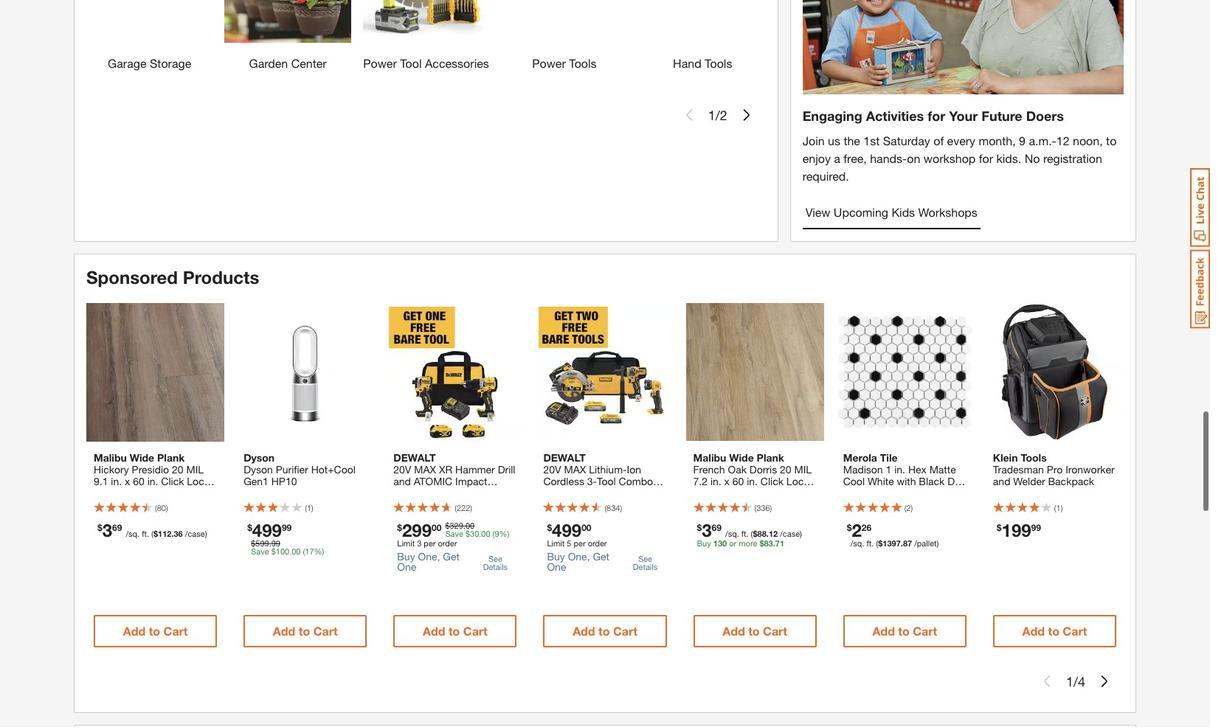 Task type: vqa. For each thing, say whether or not it's contained in the screenshot.
2nd Dewalt from left
yes



Task type: locate. For each thing, give the bounding box(es) containing it.
plank right 'oak'
[[757, 452, 784, 464]]

%) for 499
[[314, 547, 324, 556]]

$ 2 26 /sq. ft. ( $ 1397 . 87 /pallet )
[[847, 520, 939, 548]]

1 horizontal spatial ft./case)
[[693, 511, 730, 523]]

get down $ 299 00 $ 329 . 00 save $ 30 . 00 ( 9 %) limit 3 per order
[[443, 550, 460, 563]]

2 ( 1 ) from the left
[[1054, 503, 1063, 513]]

/case for $ 3 69 /sq. ft. ( $ 112 . 36 /case )
[[185, 529, 205, 539]]

0 horizontal spatial one
[[397, 561, 416, 573]]

cart for 20v max lithium-ion cordless 3-tool combo kit with 5.0 ah battery and 1.7 ah battery
[[613, 624, 637, 638]]

power inside power tools link
[[532, 56, 566, 70]]

2 malibu from the left
[[693, 452, 726, 464]]

0 horizontal spatial details
[[483, 563, 508, 572]]

plank
[[157, 452, 185, 464], [757, 452, 784, 464], [94, 499, 119, 511], [693, 499, 719, 511]]

0 horizontal spatial buy one, get one
[[397, 550, 460, 573]]

0 horizontal spatial %)
[[314, 547, 324, 556]]

1 horizontal spatial /case
[[780, 529, 800, 539]]

see details button for 299
[[478, 550, 513, 577]]

klein
[[993, 452, 1018, 464]]

next slide image for 4
[[1099, 676, 1111, 688]]

2 buy one, get one button from the left
[[547, 547, 620, 577]]

sq. right (30.5
[[188, 499, 202, 511]]

2 horizontal spatial ft.
[[867, 539, 874, 548]]

$ 3 69 /sq. ft. ( $ 88 . 12 /case ) buy 130 or more $ 83 . 71
[[697, 520, 802, 548]]

/ for 4
[[1074, 674, 1078, 690]]

add to cart button
[[94, 615, 217, 648], [244, 615, 367, 648], [394, 615, 517, 648], [543, 615, 667, 648], [693, 615, 817, 648], [843, 615, 967, 648], [993, 615, 1116, 648]]

3 add from the left
[[423, 624, 445, 638]]

join us the 1st saturday of every month, 9 a.m.-12 noon, to enjoy a free, hands-on workshop for kids. no registration required.
[[803, 133, 1117, 183]]

336
[[757, 503, 770, 513]]

combo up ( 222 )
[[454, 487, 488, 500]]

porcelain
[[843, 499, 886, 511]]

in. right 9.1
[[111, 475, 122, 488]]

0 horizontal spatial see details button
[[478, 550, 513, 577]]

0 vertical spatial /
[[716, 107, 720, 123]]

1 horizontal spatial ( 1 )
[[1054, 503, 1063, 513]]

( 1 ) for pro
[[1054, 503, 1063, 513]]

1 see from the left
[[488, 554, 502, 564]]

1 mil from the left
[[186, 463, 204, 476]]

1 horizontal spatial waterproof
[[693, 487, 745, 500]]

luxury inside the 'malibu wide plank french oak dorris 20 mil 7.2 in. x 60 in. click lock waterproof luxury vinyl plank flooring (23.9 sq. ft./case)'
[[747, 487, 779, 500]]

limit left 5
[[547, 539, 565, 548]]

1 flooring from the left
[[122, 499, 160, 511]]

details for 299
[[483, 563, 508, 572]]

60
[[133, 475, 144, 488], [733, 475, 744, 488]]

17
[[305, 547, 314, 556]]

buy down $ 499 00 limit 5 per order
[[547, 550, 565, 563]]

click up (30.5
[[161, 475, 184, 488]]

add for madison 1 in. hex matte cool white with black dot 10-1/4 in. x 11-7/8 in. porcelain mosaic tile (619.2 sq. ft./pallet)
[[873, 624, 895, 638]]

ft. down 26 at the bottom
[[867, 539, 874, 548]]

2 horizontal spatial 99
[[1031, 522, 1041, 533]]

x right 7.2
[[724, 475, 730, 488]]

dewalt for 499
[[543, 452, 586, 464]]

1 horizontal spatial kit
[[543, 487, 556, 500]]

0 horizontal spatial max
[[414, 463, 436, 476]]

1 vertical spatial 12
[[769, 529, 778, 539]]

4 cart from the left
[[613, 624, 637, 638]]

charger,
[[394, 511, 432, 523]]

20v max lithium-ion cordless 3-tool combo kit with 5.0 ah battery and 1.7 ah battery image
[[536, 303, 674, 441]]

with up mosaic
[[897, 475, 916, 488]]

1 horizontal spatial 99
[[282, 522, 292, 533]]

ah
[[598, 487, 610, 500], [581, 499, 593, 511]]

welder
[[1013, 475, 1045, 488]]

1 horizontal spatial 20v
[[543, 463, 561, 476]]

. inside the $ 3 69 /sq. ft. ( $ 112 . 36 /case )
[[171, 529, 174, 539]]

for inside join us the 1st saturday of every month, 9 a.m.-12 noon, to enjoy a free, hands-on workshop for kids. no registration required.
[[979, 151, 993, 165]]

1 vertical spatial %)
[[314, 547, 324, 556]]

in. right 'oak'
[[747, 475, 758, 488]]

1 left 4 on the bottom right of page
[[1066, 674, 1074, 690]]

in. up the ( 80 )
[[147, 475, 158, 488]]

1 horizontal spatial click
[[761, 475, 784, 488]]

1 vertical spatial this is the first slide image
[[1041, 676, 1053, 688]]

1 horizontal spatial next slide image
[[1099, 676, 1111, 688]]

2 69 from the left
[[712, 522, 722, 533]]

6 add from the left
[[873, 624, 895, 638]]

0 horizontal spatial one,
[[418, 550, 440, 563]]

( 1 ) up $ 499 99 $ 599 . 99 save $ 100 . 00 ( 17 %)
[[305, 503, 313, 513]]

mil inside malibu wide plank hickory presidio 20 mil 9.1 in. x 60 in. click lock waterproof luxury vinyl plank flooring (30.5 sq. ft./case)
[[186, 463, 204, 476]]

3 inside $ 3 69 /sq. ft. ( $ 88 . 12 /case ) buy 130 or more $ 83 . 71
[[702, 520, 712, 541]]

the
[[844, 133, 860, 147]]

1 one from the left
[[397, 561, 416, 573]]

0 horizontal spatial buy
[[397, 550, 415, 563]]

0 horizontal spatial vinyl
[[182, 487, 204, 500]]

luxury up ( 336 )
[[747, 487, 779, 500]]

mil right presidio
[[186, 463, 204, 476]]

this is the first slide image left 1 / 4
[[1041, 676, 1053, 688]]

1 499 from the left
[[252, 520, 282, 541]]

and left atomic
[[394, 475, 411, 488]]

get for 299
[[443, 550, 460, 563]]

2 60 from the left
[[733, 475, 744, 488]]

see details button for 499
[[628, 550, 663, 577]]

buy one, get one button down 1.7
[[547, 547, 620, 577]]

wide inside malibu wide plank hickory presidio 20 mil 9.1 in. x 60 in. click lock waterproof luxury vinyl plank flooring (30.5 sq. ft./case)
[[130, 452, 154, 464]]

0 horizontal spatial this is the first slide image
[[683, 109, 695, 121]]

0 vertical spatial save
[[445, 529, 463, 539]]

1 vertical spatial tile
[[925, 499, 941, 511]]

1 inside merola tile madison 1 in. hex matte cool white with black dot 10-1/4 in. x 11-7/8 in. porcelain mosaic tile (619.2 sq. ft./pallet)
[[886, 463, 892, 476]]

/sq. down 26 at the bottom
[[851, 539, 864, 548]]

1 max from the left
[[414, 463, 436, 476]]

wide right french
[[729, 452, 754, 464]]

1 add to cart from the left
[[123, 624, 188, 638]]

5 cart from the left
[[763, 624, 787, 638]]

4 add to cart from the left
[[573, 624, 637, 638]]

1 horizontal spatial ft.
[[741, 529, 749, 539]]

max left 3-
[[564, 463, 586, 476]]

registration
[[1043, 151, 1102, 165]]

save for 499
[[251, 547, 269, 556]]

saturday
[[883, 133, 930, 147]]

2 mil from the left
[[794, 463, 812, 476]]

cart
[[163, 624, 188, 638], [313, 624, 338, 638], [463, 624, 488, 638], [613, 624, 637, 638], [763, 624, 787, 638], [913, 624, 937, 638], [1063, 624, 1087, 638]]

2 inside the dewalt 20v max xr hammer drill and atomic impact driver 2 tool combo kit with (2) 4.0ah batteries, charger, and bag
[[424, 487, 429, 500]]

cordless
[[543, 475, 584, 488]]

dot
[[948, 475, 964, 488]]

add to cart
[[123, 624, 188, 638], [273, 624, 338, 638], [423, 624, 488, 638], [573, 624, 637, 638], [723, 624, 787, 638], [873, 624, 937, 638], [1022, 624, 1087, 638]]

2 buy one, get one from the left
[[547, 550, 610, 573]]

tool
[[400, 56, 422, 70], [597, 475, 616, 488], [432, 487, 451, 500]]

6 add to cart button from the left
[[843, 615, 967, 648]]

2 horizontal spatial with
[[897, 475, 916, 488]]

1 60 from the left
[[133, 475, 144, 488]]

9 up no
[[1019, 133, 1026, 147]]

cart for tradesman pro ironworker and welder backpack
[[1063, 624, 1087, 638]]

/sq. left 112
[[126, 529, 140, 539]]

2 see details from the left
[[633, 554, 658, 572]]

4.0ah
[[429, 499, 456, 511]]

click
[[161, 475, 184, 488], [761, 475, 784, 488]]

next slide image
[[741, 109, 752, 121], [1099, 676, 1111, 688]]

dyson
[[244, 452, 275, 464], [244, 463, 273, 476]]

2 see from the left
[[638, 554, 652, 564]]

to inside join us the 1st saturday of every month, 9 a.m.-12 noon, to enjoy a free, hands-on workshop for kids. no registration required.
[[1106, 133, 1117, 147]]

save inside $ 499 99 $ 599 . 99 save $ 100 . 00 ( 17 %)
[[251, 547, 269, 556]]

kit
[[491, 487, 504, 500], [543, 487, 556, 500]]

per inside $ 299 00 $ 329 . 00 save $ 30 . 00 ( 9 %) limit 3 per order
[[424, 539, 436, 548]]

1 horizontal spatial x
[[724, 475, 730, 488]]

one down $ 499 00 limit 5 per order
[[547, 561, 566, 573]]

12
[[1057, 133, 1070, 147], [769, 529, 778, 539]]

3 cart from the left
[[463, 624, 488, 638]]

dewalt up atomic
[[394, 452, 436, 464]]

waterproof down hickory
[[94, 487, 145, 500]]

add to cart button for dewalt 20v max xr hammer drill and atomic impact driver 2 tool combo kit with (2) 4.0ah batteries, charger, and bag
[[394, 615, 517, 648]]

0 horizontal spatial 69
[[112, 522, 122, 533]]

add for dyson purifier hot+cool gen1 hp10
[[273, 624, 295, 638]]

20v left 3-
[[543, 463, 561, 476]]

lock inside malibu wide plank hickory presidio 20 mil 9.1 in. x 60 in. click lock waterproof luxury vinyl plank flooring (30.5 sq. ft./case)
[[187, 475, 210, 488]]

5.0
[[581, 487, 595, 500]]

kids workshops image
[[803, 0, 1124, 94]]

mil inside the 'malibu wide plank french oak dorris 20 mil 7.2 in. x 60 in. click lock waterproof luxury vinyl plank flooring (23.9 sq. ft./case)'
[[794, 463, 812, 476]]

0 horizontal spatial 20v
[[394, 463, 411, 476]]

driver
[[394, 487, 421, 500]]

0 horizontal spatial 9
[[495, 529, 499, 539]]

max left xr
[[414, 463, 436, 476]]

1 ( 1 ) from the left
[[305, 503, 313, 513]]

0 horizontal spatial wide
[[130, 452, 154, 464]]

20v max xr hammer drill and atomic impact driver 2 tool combo kit with (2) 4.0ah batteries, charger, and bag image
[[386, 303, 524, 441]]

sq.
[[188, 499, 202, 511], [788, 499, 802, 511], [875, 511, 889, 523]]

/case inside $ 3 69 /sq. ft. ( $ 88 . 12 /case ) buy 130 or more $ 83 . 71
[[780, 529, 800, 539]]

1 cart from the left
[[163, 624, 188, 638]]

add for tradesman pro ironworker and welder backpack
[[1022, 624, 1045, 638]]

112
[[158, 529, 171, 539]]

max for 499
[[564, 463, 586, 476]]

20v up the driver
[[394, 463, 411, 476]]

( 1 ) down backpack
[[1054, 503, 1063, 513]]

2 add from the left
[[273, 624, 295, 638]]

power inside power tool accessories link
[[363, 56, 397, 70]]

0 horizontal spatial next slide image
[[741, 109, 752, 121]]

69 left 112
[[112, 522, 122, 533]]

ft./case)
[[94, 511, 131, 523], [693, 511, 730, 523]]

7 cart from the left
[[1063, 624, 1087, 638]]

power tool accessories image
[[363, 0, 489, 43]]

with left 5.0
[[559, 487, 578, 500]]

tools inside power tools link
[[569, 56, 597, 70]]

this is the first slide image left 1 / 2
[[683, 109, 695, 121]]

1 horizontal spatial tile
[[925, 499, 941, 511]]

in. right 7/8
[[932, 487, 943, 500]]

60 inside malibu wide plank hickory presidio 20 mil 9.1 in. x 60 in. click lock waterproof luxury vinyl plank flooring (30.5 sq. ft./case)
[[133, 475, 144, 488]]

5 add to cart button from the left
[[693, 615, 817, 648]]

20 right presidio
[[172, 463, 183, 476]]

vinyl
[[182, 487, 204, 500], [782, 487, 803, 500]]

per
[[424, 539, 436, 548], [574, 539, 586, 548]]

( 1 ) for hot+cool
[[305, 503, 313, 513]]

2 add to cart button from the left
[[244, 615, 367, 648]]

0 horizontal spatial /sq.
[[126, 529, 140, 539]]

merola tile madison 1 in. hex matte cool white with black dot 10-1/4 in. x 11-7/8 in. porcelain mosaic tile (619.2 sq. ft./pallet)
[[843, 452, 964, 523]]

99 inside $ 199 99
[[1031, 522, 1041, 533]]

1 vinyl from the left
[[182, 487, 204, 500]]

2 waterproof from the left
[[693, 487, 745, 500]]

1 click from the left
[[161, 475, 184, 488]]

/case right 36
[[185, 529, 205, 539]]

more
[[739, 539, 757, 548]]

3 inside $ 299 00 $ 329 . 00 save $ 30 . 00 ( 9 %) limit 3 per order
[[417, 539, 422, 548]]

dyson dyson purifier hot+cool gen1 hp10
[[244, 452, 356, 488]]

$ left 87 on the bottom of page
[[878, 539, 883, 548]]

ft. for 3
[[142, 529, 149, 539]]

with left '(2)'
[[394, 499, 413, 511]]

1 one, from the left
[[418, 550, 440, 563]]

3 down charger,
[[417, 539, 422, 548]]

2 cart from the left
[[313, 624, 338, 638]]

1 buy one, get one from the left
[[397, 550, 460, 573]]

0 horizontal spatial ft.
[[142, 529, 149, 539]]

no
[[1025, 151, 1040, 165]]

power tool accessories
[[363, 56, 489, 70]]

pro
[[1047, 463, 1063, 476]]

malibu for hickory
[[94, 452, 127, 464]]

69 inside $ 3 69 /sq. ft. ( $ 88 . 12 /case ) buy 130 or more $ 83 . 71
[[712, 522, 722, 533]]

tool right '(2)'
[[432, 487, 451, 500]]

20v for 499
[[543, 463, 561, 476]]

dewalt inside dewalt 20v max lithium-ion cordless 3-tool combo kit with 5.0 ah battery and 1.7 ah battery
[[543, 452, 586, 464]]

ft./case) down 9.1
[[94, 511, 131, 523]]

order right 5
[[588, 539, 607, 548]]

0 horizontal spatial with
[[394, 499, 413, 511]]

save inside $ 299 00 $ 329 . 00 save $ 30 . 00 ( 9 %) limit 3 per order
[[445, 529, 463, 539]]

wide inside the 'malibu wide plank french oak dorris 20 mil 7.2 in. x 60 in. click lock waterproof luxury vinyl plank flooring (23.9 sq. ft./case)'
[[729, 452, 754, 464]]

on
[[907, 151, 920, 165]]

max inside the dewalt 20v max xr hammer drill and atomic impact driver 2 tool combo kit with (2) 4.0ah batteries, charger, and bag
[[414, 463, 436, 476]]

malibu inside malibu wide plank hickory presidio 20 mil 9.1 in. x 60 in. click lock waterproof luxury vinyl plank flooring (30.5 sq. ft./case)
[[94, 452, 127, 464]]

1 horizontal spatial this is the first slide image
[[1041, 676, 1053, 688]]

dewalt up cordless
[[543, 452, 586, 464]]

presidio
[[132, 463, 169, 476]]

1 buy one, get one button from the left
[[397, 547, 470, 577]]

2 horizontal spatial buy
[[697, 539, 711, 548]]

kit inside dewalt 20v max lithium-ion cordless 3-tool combo kit with 5.0 ah battery and 1.7 ah battery
[[543, 487, 556, 500]]

add to cart button for merola tile madison 1 in. hex matte cool white with black dot 10-1/4 in. x 11-7/8 in. porcelain mosaic tile (619.2 sq. ft./pallet)
[[843, 615, 967, 648]]

order down 329
[[438, 539, 457, 548]]

1 horizontal spatial buy one, get one button
[[547, 547, 620, 577]]

matte
[[930, 463, 956, 476]]

0 vertical spatial next slide image
[[741, 109, 752, 121]]

0 horizontal spatial x
[[125, 475, 130, 488]]

%) right 100
[[314, 547, 324, 556]]

ft. inside $ 2 26 /sq. ft. ( $ 1397 . 87 /pallet )
[[867, 539, 874, 548]]

luxury up the ( 80 )
[[148, 487, 179, 500]]

tools for power
[[569, 56, 597, 70]]

/sq. inside the $ 3 69 /sq. ft. ( $ 112 . 36 /case )
[[126, 529, 140, 539]]

2 max from the left
[[564, 463, 586, 476]]

99
[[282, 522, 292, 533], [1031, 522, 1041, 533], [271, 539, 280, 548]]

4 add to cart button from the left
[[543, 615, 667, 648]]

for down month,
[[979, 151, 993, 165]]

one for 499
[[547, 561, 566, 573]]

0 horizontal spatial kit
[[491, 487, 504, 500]]

) for ion
[[620, 503, 622, 513]]

buy down 299
[[397, 550, 415, 563]]

1 horizontal spatial /sq.
[[725, 529, 739, 539]]

per down charger,
[[424, 539, 436, 548]]

20 inside the 'malibu wide plank french oak dorris 20 mil 7.2 in. x 60 in. click lock waterproof luxury vinyl plank flooring (23.9 sq. ft./case)'
[[780, 463, 792, 476]]

) for hammer
[[470, 503, 472, 513]]

buy left 130
[[697, 539, 711, 548]]

0 horizontal spatial see
[[488, 554, 502, 564]]

buy for 299
[[397, 550, 415, 563]]

battery
[[613, 487, 647, 500], [596, 499, 630, 511]]

1 malibu from the left
[[94, 452, 127, 464]]

) for in.
[[911, 503, 913, 513]]

0 horizontal spatial limit
[[397, 539, 415, 548]]

6 cart from the left
[[913, 624, 937, 638]]

buy one, get one for 299
[[397, 550, 460, 573]]

tools inside hand tools link
[[705, 56, 732, 70]]

save left 100
[[251, 547, 269, 556]]

/case for $ 3 69 /sq. ft. ( $ 88 . 12 /case ) buy 130 or more $ 83 . 71
[[780, 529, 800, 539]]

see details
[[483, 554, 508, 572], [633, 554, 658, 572]]

to for dewalt 20v max lithium-ion cordless 3-tool combo kit with 5.0 ah battery and 1.7 ah battery
[[599, 624, 610, 638]]

1 horizontal spatial 20
[[780, 463, 792, 476]]

0 horizontal spatial order
[[438, 539, 457, 548]]

69 for $ 3 69 /sq. ft. ( $ 112 . 36 /case )
[[112, 522, 122, 533]]

oak
[[728, 463, 747, 476]]

1 horizontal spatial order
[[588, 539, 607, 548]]

7 add to cart from the left
[[1022, 624, 1087, 638]]

0 horizontal spatial 3
[[102, 520, 112, 541]]

order inside $ 499 00 limit 5 per order
[[588, 539, 607, 548]]

2 power from the left
[[532, 56, 566, 70]]

2 horizontal spatial x
[[890, 487, 896, 500]]

1 20v from the left
[[394, 463, 411, 476]]

2 see details button from the left
[[628, 550, 663, 577]]

1 luxury from the left
[[148, 487, 179, 500]]

( 1 )
[[305, 503, 313, 513], [1054, 503, 1063, 513]]

luxury inside malibu wide plank hickory presidio 20 mil 9.1 in. x 60 in. click lock waterproof luxury vinyl plank flooring (30.5 sq. ft./case)
[[148, 487, 179, 500]]

1 69 from the left
[[112, 522, 122, 533]]

1 horizontal spatial 69
[[712, 522, 722, 533]]

1 vertical spatial save
[[251, 547, 269, 556]]

1 lock from the left
[[187, 475, 210, 488]]

1 horizontal spatial one,
[[568, 550, 590, 563]]

click up (23.9
[[761, 475, 784, 488]]

4 add from the left
[[573, 624, 595, 638]]

1 see details from the left
[[483, 554, 508, 572]]

/sq. inside $ 2 26 /sq. ft. ( $ 1397 . 87 /pallet )
[[851, 539, 864, 548]]

2 per from the left
[[574, 539, 586, 548]]

3 add to cart from the left
[[423, 624, 488, 638]]

2 20v from the left
[[543, 463, 561, 476]]

add to cart for dewalt 20v max lithium-ion cordless 3-tool combo kit with 5.0 ah battery and 1.7 ah battery
[[573, 624, 637, 638]]

1 horizontal spatial dewalt
[[543, 452, 586, 464]]

1 vertical spatial next slide image
[[1099, 676, 1111, 688]]

499
[[252, 520, 282, 541], [552, 520, 582, 541]]

499 up 100
[[252, 520, 282, 541]]

2 flooring from the left
[[722, 499, 759, 511]]

1 20 from the left
[[172, 463, 183, 476]]

buy for 499
[[547, 550, 565, 563]]

0 vertical spatial 12
[[1057, 133, 1070, 147]]

bag
[[455, 511, 474, 523]]

9 inside join us the 1st saturday of every month, 9 a.m.-12 noon, to enjoy a free, hands-on workshop for kids. no registration required.
[[1019, 133, 1026, 147]]

1 horizontal spatial see details button
[[628, 550, 663, 577]]

0 horizontal spatial lock
[[187, 475, 210, 488]]

1 horizontal spatial 60
[[733, 475, 744, 488]]

1 horizontal spatial sq.
[[788, 499, 802, 511]]

buy one, get one
[[397, 550, 460, 573], [547, 550, 610, 573]]

$ inside $ 499 00 limit 5 per order
[[547, 522, 552, 533]]

gen1
[[244, 475, 268, 488]]

0 horizontal spatial power
[[363, 56, 397, 70]]

499 inside $ 499 99 $ 599 . 99 save $ 100 . 00 ( 17 %)
[[252, 520, 282, 541]]

1 vertical spatial /
[[1074, 674, 1078, 690]]

0 horizontal spatial combo
[[454, 487, 488, 500]]

malibu inside the 'malibu wide plank french oak dorris 20 mil 7.2 in. x 60 in. click lock waterproof luxury vinyl plank flooring (23.9 sq. ft./case)'
[[693, 452, 726, 464]]

7 add to cart button from the left
[[993, 615, 1116, 648]]

waterproof inside the 'malibu wide plank french oak dorris 20 mil 7.2 in. x 60 in. click lock waterproof luxury vinyl plank flooring (23.9 sq. ft./case)'
[[693, 487, 745, 500]]

ft. for 2
[[867, 539, 874, 548]]

3 add to cart button from the left
[[394, 615, 517, 648]]

see for 499
[[638, 554, 652, 564]]

1 dewalt from the left
[[394, 452, 436, 464]]

1 horizontal spatial 3
[[417, 539, 422, 548]]

wide
[[130, 452, 154, 464], [729, 452, 754, 464]]

1 horizontal spatial see
[[638, 554, 652, 564]]

1 horizontal spatial buy
[[547, 550, 565, 563]]

2 inside $ 2 26 /sq. ft. ( $ 1397 . 87 /pallet )
[[852, 520, 862, 541]]

1 add to cart button from the left
[[94, 615, 217, 648]]

power tool accessories link
[[363, 0, 489, 73]]

2 order from the left
[[588, 539, 607, 548]]

1 horizontal spatial mil
[[794, 463, 812, 476]]

2 one, from the left
[[568, 550, 590, 563]]

ft.
[[142, 529, 149, 539], [741, 529, 749, 539], [867, 539, 874, 548]]

1 details from the left
[[483, 563, 508, 572]]

60 inside the 'malibu wide plank french oak dorris 20 mil 7.2 in. x 60 in. click lock waterproof luxury vinyl plank flooring (23.9 sq. ft./case)'
[[733, 475, 744, 488]]

mil right dorris
[[794, 463, 812, 476]]

tile down black
[[925, 499, 941, 511]]

0 vertical spatial this is the first slide image
[[683, 109, 695, 121]]

2 20 from the left
[[780, 463, 792, 476]]

2 vinyl from the left
[[782, 487, 803, 500]]

3
[[102, 520, 112, 541], [702, 520, 712, 541], [417, 539, 422, 548]]

2 kit from the left
[[543, 487, 556, 500]]

9 right 30
[[495, 529, 499, 539]]

required.
[[803, 169, 849, 183]]

1 /case from the left
[[185, 529, 205, 539]]

2 horizontal spatial tool
[[597, 475, 616, 488]]

2 horizontal spatial tools
[[1021, 452, 1047, 464]]

kit left 1.7
[[543, 487, 556, 500]]

1 kit from the left
[[491, 487, 504, 500]]

0 horizontal spatial /
[[716, 107, 720, 123]]

/case inside the $ 3 69 /sq. ft. ( $ 112 . 36 /case )
[[185, 529, 205, 539]]

1 horizontal spatial tools
[[705, 56, 732, 70]]

1 horizontal spatial vinyl
[[782, 487, 803, 500]]

1 wide from the left
[[130, 452, 154, 464]]

1 horizontal spatial one
[[547, 561, 566, 573]]

x left 11-
[[890, 487, 896, 500]]

5 add to cart from the left
[[723, 624, 787, 638]]

5 add from the left
[[723, 624, 745, 638]]

$ down cordless
[[547, 522, 552, 533]]

/case
[[185, 529, 205, 539], [780, 529, 800, 539]]

0 horizontal spatial 60
[[133, 475, 144, 488]]

cart for 20v max xr hammer drill and atomic impact driver 2 tool combo kit with (2) 4.0ah batteries, charger, and bag
[[463, 624, 488, 638]]

mosaic
[[889, 499, 922, 511]]

this is the first slide image
[[683, 109, 695, 121], [1041, 676, 1053, 688]]

dewalt 20v max xr hammer drill and atomic impact driver 2 tool combo kit with (2) 4.0ah batteries, charger, and bag
[[394, 452, 515, 523]]

1 horizontal spatial limit
[[547, 539, 565, 548]]

99 down welder
[[1031, 522, 1041, 533]]

2 lock from the left
[[787, 475, 809, 488]]

cart for madison 1 in. hex matte cool white with black dot 10-1/4 in. x 11-7/8 in. porcelain mosaic tile (619.2 sq. ft./pallet)
[[913, 624, 937, 638]]

1 ft./case) from the left
[[94, 511, 131, 523]]

ft. right the or
[[741, 529, 749, 539]]

2 499 from the left
[[552, 520, 582, 541]]

2 right the driver
[[424, 487, 429, 500]]

kit down drill
[[491, 487, 504, 500]]

3 left 130
[[702, 520, 712, 541]]

add to cart button for malibu wide plank hickory presidio 20 mil 9.1 in. x 60 in. click lock waterproof luxury vinyl plank flooring (30.5 sq. ft./case)
[[94, 615, 217, 648]]

view upcoming kids workshops link
[[803, 197, 981, 229]]

1 dyson from the top
[[244, 452, 275, 464]]

2 wide from the left
[[729, 452, 754, 464]]

sq. right (23.9
[[788, 499, 802, 511]]

69 inside the $ 3 69 /sq. ft. ( $ 112 . 36 /case )
[[112, 522, 122, 533]]

2 luxury from the left
[[747, 487, 779, 500]]

2 add to cart from the left
[[273, 624, 338, 638]]

malibu up 7.2
[[693, 452, 726, 464]]

$ right 599
[[271, 547, 276, 556]]

2 horizontal spatial sq.
[[875, 511, 889, 523]]

buy one, get one button down 299
[[397, 547, 470, 577]]

69 for $ 3 69 /sq. ft. ( $ 88 . 12 /case ) buy 130 or more $ 83 . 71
[[712, 522, 722, 533]]

1 get from the left
[[443, 550, 460, 563]]

2 down hand tools
[[720, 107, 727, 123]]

20v inside dewalt 20v max lithium-ion cordless 3-tool combo kit with 5.0 ah battery and 1.7 ah battery
[[543, 463, 561, 476]]

2 horizontal spatial 3
[[702, 520, 712, 541]]

ft. inside the $ 3 69 /sq. ft. ( $ 112 . 36 /case )
[[142, 529, 149, 539]]

2 ft./case) from the left
[[693, 511, 730, 523]]

battery up 834
[[613, 487, 647, 500]]

garden center
[[249, 56, 327, 70]]

0 horizontal spatial malibu
[[94, 452, 127, 464]]

0 horizontal spatial for
[[928, 108, 945, 124]]

12 inside join us the 1st saturday of every month, 9 a.m.-12 noon, to enjoy a free, hands-on workshop for kids. no registration required.
[[1057, 133, 1070, 147]]

ah right 5.0
[[598, 487, 610, 500]]

1 horizontal spatial combo
[[619, 475, 653, 488]]

cart for hickory presidio 20 mil 9.1 in. x 60 in. click lock waterproof luxury vinyl plank flooring (30.5 sq. ft./case)
[[163, 624, 188, 638]]

1 horizontal spatial power
[[532, 56, 566, 70]]

1 horizontal spatial wide
[[729, 452, 754, 464]]

sq. inside malibu wide plank hickory presidio 20 mil 9.1 in. x 60 in. click lock waterproof luxury vinyl plank flooring (30.5 sq. ft./case)
[[188, 499, 202, 511]]

329
[[450, 521, 463, 530]]

3 down 9.1
[[102, 520, 112, 541]]

ft./case) up 130
[[693, 511, 730, 523]]

kit inside the dewalt 20v max xr hammer drill and atomic impact driver 2 tool combo kit with (2) 4.0ah batteries, charger, and bag
[[491, 487, 504, 500]]

0 horizontal spatial sq.
[[188, 499, 202, 511]]

1 horizontal spatial get
[[593, 550, 610, 563]]

7 add from the left
[[1022, 624, 1045, 638]]

buy one, get one button
[[397, 547, 470, 577], [547, 547, 620, 577]]

2 click from the left
[[761, 475, 784, 488]]

) for gen1
[[311, 503, 313, 513]]

view upcoming kids workshops
[[806, 205, 978, 219]]

/sq.
[[126, 529, 140, 539], [725, 529, 739, 539], [851, 539, 864, 548]]

%) inside $ 299 00 $ 329 . 00 save $ 30 . 00 ( 9 %) limit 3 per order
[[499, 529, 510, 539]]

hickory presidio 20 mil 9.1 in. x 60 in. click lock waterproof luxury vinyl plank flooring (30.5 sq. ft./case) image
[[86, 303, 224, 441]]

1 horizontal spatial %)
[[499, 529, 510, 539]]

and inside dewalt 20v max lithium-ion cordless 3-tool combo kit with 5.0 ah battery and 1.7 ah battery
[[543, 499, 561, 511]]

power
[[363, 56, 397, 70], [532, 56, 566, 70]]

) inside $ 3 69 /sq. ft. ( $ 88 . 12 /case ) buy 130 or more $ 83 . 71
[[800, 529, 802, 539]]

atomic
[[414, 475, 452, 488]]

vinyl inside the 'malibu wide plank french oak dorris 20 mil 7.2 in. x 60 in. click lock waterproof luxury vinyl plank flooring (23.9 sq. ft./case)'
[[782, 487, 803, 500]]

tools inside klein tools tradesman pro ironworker and welder backpack
[[1021, 452, 1047, 464]]

tile up white
[[880, 452, 898, 464]]

1 horizontal spatial /
[[1074, 674, 1078, 690]]

2 details from the left
[[633, 563, 658, 572]]

0 horizontal spatial 12
[[769, 529, 778, 539]]

products
[[183, 267, 259, 288]]

and left 1.7
[[543, 499, 561, 511]]

0 horizontal spatial mil
[[186, 463, 204, 476]]

2 get from the left
[[593, 550, 610, 563]]

french oak dorris 20 mil 7.2 in. x 60 in. click lock waterproof luxury vinyl plank flooring (23.9 sq. ft./case) image
[[686, 303, 824, 441]]

lock right presidio
[[187, 475, 210, 488]]

sq. right 26 at the bottom
[[875, 511, 889, 523]]

2 dewalt from the left
[[543, 452, 586, 464]]

1 power from the left
[[363, 56, 397, 70]]

one,
[[418, 550, 440, 563], [568, 550, 590, 563]]

0 horizontal spatial flooring
[[122, 499, 160, 511]]

2 limit from the left
[[547, 539, 565, 548]]

1 limit from the left
[[397, 539, 415, 548]]

1 see details button from the left
[[478, 550, 513, 577]]

to for malibu wide plank hickory presidio 20 mil 9.1 in. x 60 in. click lock waterproof luxury vinyl plank flooring (30.5 sq. ft./case)
[[149, 624, 160, 638]]

next slide image right 1 / 2
[[741, 109, 752, 121]]

1 / 2
[[708, 107, 727, 123]]

this is the first slide image for 1 / 4
[[1041, 676, 1053, 688]]

1 order from the left
[[438, 539, 457, 548]]

garage storage
[[108, 56, 191, 70]]

%) inside $ 499 99 $ 599 . 99 save $ 100 . 00 ( 17 %)
[[314, 547, 324, 556]]

center
[[291, 56, 327, 70]]

1 right madison
[[886, 463, 892, 476]]

garage
[[108, 56, 147, 70]]

and down klein
[[993, 475, 1011, 488]]

0 horizontal spatial buy one, get one button
[[397, 547, 470, 577]]

) for presidio
[[166, 503, 168, 513]]

order
[[438, 539, 457, 548], [588, 539, 607, 548]]

wide for presidio
[[130, 452, 154, 464]]

0 horizontal spatial ah
[[581, 499, 593, 511]]

499 for $ 499 00 limit 5 per order
[[552, 520, 582, 541]]

1 horizontal spatial malibu
[[693, 452, 726, 464]]

1 vertical spatial for
[[979, 151, 993, 165]]

1 horizontal spatial per
[[574, 539, 586, 548]]

499 inside $ 499 00 limit 5 per order
[[552, 520, 582, 541]]

max inside dewalt 20v max lithium-ion cordless 3-tool combo kit with 5.0 ah battery and 1.7 ah battery
[[564, 463, 586, 476]]

20 right dorris
[[780, 463, 792, 476]]

for up the of
[[928, 108, 945, 124]]

3-
[[587, 475, 597, 488]]

to for merola tile madison 1 in. hex matte cool white with black dot 10-1/4 in. x 11-7/8 in. porcelain mosaic tile (619.2 sq. ft./pallet)
[[898, 624, 910, 638]]

20v inside the dewalt 20v max xr hammer drill and atomic impact driver 2 tool combo kit with (2) 4.0ah batteries, charger, and bag
[[394, 463, 411, 476]]

malibu up 9.1
[[94, 452, 127, 464]]

1 waterproof from the left
[[94, 487, 145, 500]]

9 inside $ 299 00 $ 329 . 00 save $ 30 . 00 ( 9 %) limit 3 per order
[[495, 529, 499, 539]]

2 /case from the left
[[780, 529, 800, 539]]

add to cart for dewalt 20v max xr hammer drill and atomic impact driver 2 tool combo kit with (2) 4.0ah batteries, charger, and bag
[[423, 624, 488, 638]]

batteries,
[[459, 499, 503, 511]]

1 add from the left
[[123, 624, 146, 638]]

1 horizontal spatial max
[[564, 463, 586, 476]]

2 one from the left
[[547, 561, 566, 573]]

/case right '83'
[[780, 529, 800, 539]]

flooring up $ 3 69 /sq. ft. ( $ 88 . 12 /case ) buy 130 or more $ 83 . 71
[[722, 499, 759, 511]]

1 per from the left
[[424, 539, 436, 548]]

ft./pallet)
[[892, 511, 933, 523]]

6 add to cart from the left
[[873, 624, 937, 638]]

ah right 1.7
[[581, 499, 593, 511]]

dewalt inside the dewalt 20v max xr hammer drill and atomic impact driver 2 tool combo kit with (2) 4.0ah batteries, charger, and bag
[[394, 452, 436, 464]]

limit
[[397, 539, 415, 548], [547, 539, 565, 548]]

00
[[466, 521, 475, 530], [432, 522, 442, 533], [582, 522, 591, 533], [481, 529, 490, 539], [292, 547, 301, 556]]

tile
[[880, 452, 898, 464], [925, 499, 941, 511]]

lock right dorris
[[787, 475, 809, 488]]



Task type: describe. For each thing, give the bounding box(es) containing it.
get for 499
[[593, 550, 610, 563]]

battery right 5.0
[[596, 499, 630, 511]]

30
[[470, 529, 479, 539]]

( 336 )
[[755, 503, 772, 513]]

9.1
[[94, 475, 108, 488]]

1 / 4
[[1066, 674, 1085, 690]]

88
[[758, 529, 767, 539]]

limit inside $ 299 00 $ 329 . 00 save $ 30 . 00 ( 9 %) limit 3 per order
[[397, 539, 415, 548]]

11-
[[899, 487, 914, 500]]

hammer
[[455, 463, 495, 476]]

black
[[919, 475, 945, 488]]

garden center image
[[225, 0, 351, 43]]

3 for $ 3 69 /sq. ft. ( $ 112 . 36 /case )
[[102, 520, 112, 541]]

$ inside $ 199 99
[[997, 522, 1002, 533]]

83
[[764, 539, 773, 548]]

x inside the 'malibu wide plank french oak dorris 20 mil 7.2 in. x 60 in. click lock waterproof luxury vinyl plank flooring (23.9 sq. ft./case)'
[[724, 475, 730, 488]]

sponsored products
[[86, 267, 259, 288]]

per inside $ 499 00 limit 5 per order
[[574, 539, 586, 548]]

cool
[[843, 475, 865, 488]]

$ 199 99
[[997, 520, 1041, 541]]

(30.5
[[163, 499, 185, 511]]

upcoming
[[834, 205, 888, 219]]

cart for dyson purifier hot+cool gen1 hp10
[[313, 624, 338, 638]]

with inside dewalt 20v max lithium-ion cordless 3-tool combo kit with 5.0 ah battery and 1.7 ah battery
[[559, 487, 578, 500]]

add to cart button for klein tools tradesman pro ironworker and welder backpack
[[993, 615, 1116, 648]]

$ down 9.1
[[97, 522, 102, 533]]

$ 3 69 /sq. ft. ( $ 112 . 36 /case )
[[97, 520, 207, 541]]

lock inside the 'malibu wide plank french oak dorris 20 mil 7.2 in. x 60 in. click lock waterproof luxury vinyl plank flooring (23.9 sq. ft./case)'
[[787, 475, 809, 488]]

$ 299 00 $ 329 . 00 save $ 30 . 00 ( 9 %) limit 3 per order
[[397, 520, 510, 548]]

details for 499
[[633, 563, 658, 572]]

flooring inside malibu wide plank hickory presidio 20 mil 9.1 in. x 60 in. click lock waterproof luxury vinyl plank flooring (30.5 sq. ft./case)
[[122, 499, 160, 511]]

$ right 329
[[466, 529, 470, 539]]

malibu for french
[[693, 452, 726, 464]]

/ for 2
[[716, 107, 720, 123]]

to for dyson dyson purifier hot+cool gen1 hp10
[[299, 624, 310, 638]]

live chat image
[[1190, 168, 1210, 247]]

add to cart button for dyson dyson purifier hot+cool gen1 hp10
[[244, 615, 367, 648]]

) for ironworker
[[1061, 503, 1063, 513]]

buy one, get one button for 299
[[397, 547, 470, 577]]

100
[[276, 547, 289, 556]]

99 for 499
[[282, 522, 292, 533]]

0 horizontal spatial tool
[[400, 56, 422, 70]]

(619.2
[[843, 511, 872, 523]]

87
[[903, 539, 912, 548]]

activities
[[866, 108, 924, 124]]

$ right more
[[760, 539, 764, 548]]

french
[[693, 463, 725, 476]]

in. left the hex
[[895, 463, 905, 476]]

499 for $ 499 99 $ 599 . 99 save $ 100 . 00 ( 17 %)
[[252, 520, 282, 541]]

madison 1 in. hex matte cool white with black dot 10-1/4 in. x 11-7/8 in. porcelain mosaic tile (619.2 sq. ft./pallet) image
[[836, 303, 974, 441]]

every
[[947, 133, 976, 147]]

free,
[[844, 151, 867, 165]]

accessories
[[425, 56, 489, 70]]

click inside the 'malibu wide plank french oak dorris 20 mil 7.2 in. x 60 in. click lock waterproof luxury vinyl plank flooring (23.9 sq. ft./case)'
[[761, 475, 784, 488]]

tools for hand
[[705, 56, 732, 70]]

tool inside dewalt 20v max lithium-ion cordless 3-tool combo kit with 5.0 ah battery and 1.7 ah battery
[[597, 475, 616, 488]]

sq. inside merola tile madison 1 in. hex matte cool white with black dot 10-1/4 in. x 11-7/8 in. porcelain mosaic tile (619.2 sq. ft./pallet)
[[875, 511, 889, 523]]

buy inside $ 3 69 /sq. ft. ( $ 88 . 12 /case ) buy 130 or more $ 83 . 71
[[697, 539, 711, 548]]

hickory
[[94, 463, 129, 476]]

see details for 499
[[633, 554, 658, 572]]

add to cart for merola tile madison 1 in. hex matte cool white with black dot 10-1/4 in. x 11-7/8 in. porcelain mosaic tile (619.2 sq. ft./pallet)
[[873, 624, 937, 638]]

klein tools tradesman pro ironworker and welder backpack
[[993, 452, 1115, 488]]

plank up (30.5
[[157, 452, 185, 464]]

plank down 7.2
[[693, 499, 719, 511]]

add to cart for malibu wide plank french oak dorris 20 mil 7.2 in. x 60 in. click lock waterproof luxury vinyl plank flooring (23.9 sq. ft./case)
[[723, 624, 787, 638]]

power for power tool accessories
[[363, 56, 397, 70]]

1 down hand tools
[[708, 107, 716, 123]]

next slide image for 2
[[741, 109, 752, 121]]

garden center link
[[225, 0, 351, 73]]

1.7
[[564, 499, 578, 511]]

click inside malibu wide plank hickory presidio 20 mil 9.1 in. x 60 in. click lock waterproof luxury vinyl plank flooring (30.5 sq. ft./case)
[[161, 475, 184, 488]]

add to cart for dyson dyson purifier hot+cool gen1 hp10
[[273, 624, 338, 638]]

garage storage link
[[86, 0, 213, 73]]

. inside $ 2 26 /sq. ft. ( $ 1397 . 87 /pallet )
[[901, 539, 903, 548]]

white
[[868, 475, 894, 488]]

add to cart for klein tools tradesman pro ironworker and welder backpack
[[1022, 624, 1087, 638]]

buy one, get one button for 499
[[547, 547, 620, 577]]

your
[[949, 108, 978, 124]]

71
[[775, 539, 784, 548]]

$ down 7.2
[[697, 522, 702, 533]]

sponsored
[[86, 267, 178, 288]]

wide for oak
[[729, 452, 754, 464]]

4
[[1078, 674, 1085, 690]]

to for klein tools tradesman pro ironworker and welder backpack
[[1048, 624, 1060, 638]]

lithium-
[[589, 463, 627, 476]]

( inside the $ 3 69 /sq. ft. ( $ 112 . 36 /case )
[[151, 529, 153, 539]]

see details for 299
[[483, 554, 508, 572]]

( 2 )
[[904, 503, 913, 513]]

1 down backpack
[[1056, 503, 1061, 513]]

add for 20v max xr hammer drill and atomic impact driver 2 tool combo kit with (2) 4.0ah batteries, charger, and bag
[[423, 624, 445, 638]]

tradesman
[[993, 463, 1044, 476]]

26
[[862, 522, 872, 533]]

x inside merola tile madison 1 in. hex matte cool white with black dot 10-1/4 in. x 11-7/8 in. porcelain mosaic tile (619.2 sq. ft./pallet)
[[890, 487, 896, 500]]

2 dyson from the top
[[244, 463, 273, 476]]

of
[[934, 133, 944, 147]]

tool inside the dewalt 20v max xr hammer drill and atomic impact driver 2 tool combo kit with (2) 4.0ah batteries, charger, and bag
[[432, 487, 451, 500]]

future
[[982, 108, 1023, 124]]

feedback link image
[[1190, 249, 1210, 329]]

00 inside $ 499 99 $ 599 . 99 save $ 100 . 00 ( 17 %)
[[292, 547, 301, 556]]

to for dewalt 20v max xr hammer drill and atomic impact driver 2 tool combo kit with (2) 4.0ah batteries, charger, and bag
[[449, 624, 460, 638]]

hp10
[[271, 475, 297, 488]]

130
[[713, 539, 727, 548]]

$ left 36
[[153, 529, 158, 539]]

( inside $ 3 69 /sq. ft. ( $ 88 . 12 /case ) buy 130 or more $ 83 . 71
[[751, 529, 753, 539]]

00 inside $ 499 00 limit 5 per order
[[582, 522, 591, 533]]

$ down the driver
[[397, 522, 402, 533]]

dyson purifier hot+cool gen1 hp10 image
[[236, 303, 374, 441]]

noon,
[[1073, 133, 1103, 147]]

max for 299
[[414, 463, 436, 476]]

2 down 11-
[[906, 503, 911, 513]]

in. right 1/4
[[877, 487, 887, 500]]

1 horizontal spatial ah
[[598, 487, 610, 500]]

with inside the dewalt 20v max xr hammer drill and atomic impact driver 2 tool combo kit with (2) 4.0ah batteries, charger, and bag
[[394, 499, 413, 511]]

add to cart for malibu wide plank hickory presidio 20 mil 9.1 in. x 60 in. click lock waterproof luxury vinyl plank flooring (30.5 sq. ft./case)
[[123, 624, 188, 638]]

tools for klein
[[1021, 452, 1047, 464]]

save for 299
[[445, 529, 463, 539]]

hand tools
[[673, 56, 732, 70]]

combo inside the dewalt 20v max xr hammer drill and atomic impact driver 2 tool combo kit with (2) 4.0ah batteries, charger, and bag
[[454, 487, 488, 500]]

purifier
[[276, 463, 308, 476]]

waterproof inside malibu wide plank hickory presidio 20 mil 9.1 in. x 60 in. click lock waterproof luxury vinyl plank flooring (30.5 sq. ft./case)
[[94, 487, 145, 500]]

( inside $ 499 99 $ 599 . 99 save $ 100 . 00 ( 17 %)
[[303, 547, 305, 556]]

222
[[457, 503, 470, 513]]

tradesman pro ironworker and welder backpack image
[[986, 303, 1124, 441]]

limit inside $ 499 00 limit 5 per order
[[547, 539, 565, 548]]

kids.
[[997, 151, 1022, 165]]

12 inside $ 3 69 /sq. ft. ( $ 88 . 12 /case ) buy 130 or more $ 83 . 71
[[769, 529, 778, 539]]

( 222 )
[[455, 503, 472, 513]]

) for oak
[[770, 503, 772, 513]]

sq. inside the 'malibu wide plank french oak dorris 20 mil 7.2 in. x 60 in. click lock waterproof luxury vinyl plank flooring (23.9 sq. ft./case)'
[[788, 499, 802, 511]]

impact
[[455, 475, 487, 488]]

add to cart button for dewalt 20v max lithium-ion cordless 3-tool combo kit with 5.0 ah battery and 1.7 ah battery
[[543, 615, 667, 648]]

) inside $ 2 26 /sq. ft. ( $ 1397 . 87 /pallet )
[[937, 539, 939, 548]]

1397
[[883, 539, 901, 548]]

doers
[[1026, 108, 1064, 124]]

to for malibu wide plank french oak dorris 20 mil 7.2 in. x 60 in. click lock waterproof luxury vinyl plank flooring (23.9 sq. ft./case)
[[748, 624, 760, 638]]

( inside $ 299 00 $ 329 . 00 save $ 30 . 00 ( 9 %) limit 3 per order
[[493, 529, 495, 539]]

or
[[729, 539, 737, 548]]

and left 'bag'
[[435, 511, 453, 523]]

/sq. for 3
[[126, 529, 140, 539]]

garden
[[249, 56, 288, 70]]

20v for 299
[[394, 463, 411, 476]]

$ left 'bag'
[[445, 521, 450, 530]]

$ down gen1
[[247, 522, 252, 533]]

%) for 299
[[499, 529, 510, 539]]

hot+cool
[[311, 463, 356, 476]]

ft./case) inside malibu wide plank hickory presidio 20 mil 9.1 in. x 60 in. click lock waterproof luxury vinyl plank flooring (30.5 sq. ft./case)
[[94, 511, 131, 523]]

add for hickory presidio 20 mil 9.1 in. x 60 in. click lock waterproof luxury vinyl plank flooring (30.5 sq. ft./case)
[[123, 624, 146, 638]]

see for 299
[[488, 554, 502, 564]]

ft./case) inside the 'malibu wide plank french oak dorris 20 mil 7.2 in. x 60 in. click lock waterproof luxury vinyl plank flooring (23.9 sq. ft./case)'
[[693, 511, 730, 523]]

$ 499 00 limit 5 per order
[[547, 520, 607, 548]]

80
[[157, 503, 166, 513]]

dewalt for 299
[[394, 452, 436, 464]]

enjoy
[[803, 151, 831, 165]]

hands-
[[870, 151, 907, 165]]

workshops
[[918, 205, 978, 219]]

engaging
[[803, 108, 862, 124]]

one, for 299
[[418, 550, 440, 563]]

vinyl inside malibu wide plank hickory presidio 20 mil 9.1 in. x 60 in. click lock waterproof luxury vinyl plank flooring (30.5 sq. ft./case)
[[182, 487, 204, 500]]

add for french oak dorris 20 mil 7.2 in. x 60 in. click lock waterproof luxury vinyl plank flooring (23.9 sq. ft./case)
[[723, 624, 745, 638]]

buy one, get one for 499
[[547, 550, 610, 573]]

merola
[[843, 452, 877, 464]]

( 834 )
[[605, 503, 622, 513]]

cart for french oak dorris 20 mil 7.2 in. x 60 in. click lock waterproof luxury vinyl plank flooring (23.9 sq. ft./case)
[[763, 624, 787, 638]]

ion
[[627, 463, 641, 476]]

one, for 499
[[568, 550, 590, 563]]

a.m.-
[[1029, 133, 1057, 147]]

hex
[[908, 463, 927, 476]]

/sq. inside $ 3 69 /sq. ft. ( $ 88 . 12 /case ) buy 130 or more $ 83 . 71
[[725, 529, 739, 539]]

order inside $ 299 00 $ 329 . 00 save $ 30 . 00 ( 9 %) limit 3 per order
[[438, 539, 457, 548]]

one for 299
[[397, 561, 416, 573]]

add to cart button for malibu wide plank french oak dorris 20 mil 7.2 in. x 60 in. click lock waterproof luxury vinyl plank flooring (23.9 sq. ft./case)
[[693, 615, 817, 648]]

$ left '83'
[[753, 529, 758, 539]]

( inside $ 2 26 /sq. ft. ( $ 1397 . 87 /pallet )
[[876, 539, 878, 548]]

in. right 7.2
[[711, 475, 721, 488]]

us
[[828, 133, 840, 147]]

join
[[803, 133, 825, 147]]

0 horizontal spatial 99
[[271, 539, 280, 548]]

madison
[[843, 463, 883, 476]]

add for 20v max lithium-ion cordless 3-tool combo kit with 5.0 ah battery and 1.7 ah battery
[[573, 624, 595, 638]]

0 vertical spatial tile
[[880, 452, 898, 464]]

and inside klein tools tradesman pro ironworker and welder backpack
[[993, 475, 1011, 488]]

/sq. for 2
[[851, 539, 864, 548]]

$ left 26 at the bottom
[[847, 522, 852, 533]]

with inside merola tile madison 1 in. hex matte cool white with black dot 10-1/4 in. x 11-7/8 in. porcelain mosaic tile (619.2 sq. ft./pallet)
[[897, 475, 916, 488]]

combo inside dewalt 20v max lithium-ion cordless 3-tool combo kit with 5.0 ah battery and 1.7 ah battery
[[619, 475, 653, 488]]

power tools link
[[501, 0, 628, 73]]

(2)
[[416, 499, 427, 511]]

$ left 100
[[251, 539, 256, 548]]

99 for 199
[[1031, 522, 1041, 533]]

flooring inside the 'malibu wide plank french oak dorris 20 mil 7.2 in. x 60 in. click lock waterproof luxury vinyl plank flooring (23.9 sq. ft./case)'
[[722, 499, 759, 511]]

ironworker
[[1066, 463, 1115, 476]]

this is the first slide image for 1 / 2
[[683, 109, 695, 121]]

x inside malibu wide plank hickory presidio 20 mil 9.1 in. x 60 in. click lock waterproof luxury vinyl plank flooring (30.5 sq. ft./case)
[[125, 475, 130, 488]]

1 up $ 499 99 $ 599 . 99 save $ 100 . 00 ( 17 %)
[[307, 503, 311, 513]]

malibu wide plank hickory presidio 20 mil 9.1 in. x 60 in. click lock waterproof luxury vinyl plank flooring (30.5 sq. ft./case)
[[94, 452, 210, 523]]

storage
[[150, 56, 191, 70]]

plank down 9.1
[[94, 499, 119, 511]]

a
[[834, 151, 840, 165]]

1/4
[[859, 487, 874, 500]]

month,
[[979, 133, 1016, 147]]

20 inside malibu wide plank hickory presidio 20 mil 9.1 in. x 60 in. click lock waterproof luxury vinyl plank flooring (30.5 sq. ft./case)
[[172, 463, 183, 476]]

5
[[567, 539, 571, 548]]

power for power tools
[[532, 56, 566, 70]]

3 for $ 3 69 /sq. ft. ( $ 88 . 12 /case ) buy 130 or more $ 83 . 71
[[702, 520, 712, 541]]

) inside the $ 3 69 /sq. ft. ( $ 112 . 36 /case )
[[205, 529, 207, 539]]

ft. inside $ 3 69 /sq. ft. ( $ 88 . 12 /case ) buy 130 or more $ 83 . 71
[[741, 529, 749, 539]]

dewalt 20v max lithium-ion cordless 3-tool combo kit with 5.0 ah battery and 1.7 ah battery
[[543, 452, 653, 511]]

$ 499 99 $ 599 . 99 save $ 100 . 00 ( 17 %)
[[247, 520, 324, 556]]

workshop
[[924, 151, 976, 165]]



